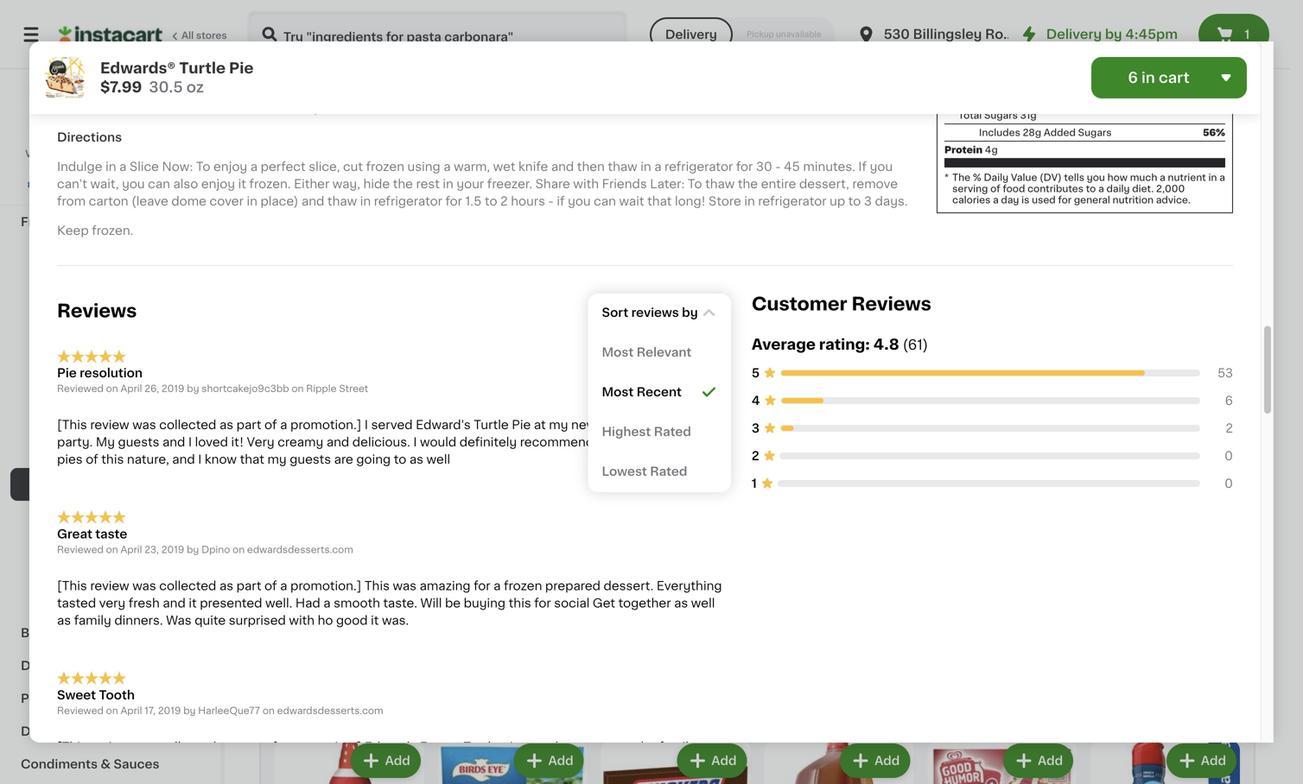 Task type: vqa. For each thing, say whether or not it's contained in the screenshot.
Now:
yes



Task type: describe. For each thing, give the bounding box(es) containing it.
the right 'just'
[[560, 759, 580, 771]]

to down year's
[[608, 437, 621, 449]]

1 horizontal spatial snacks
[[75, 315, 119, 327]]

callender's for frozen
[[801, 249, 870, 261]]

delivery button
[[650, 17, 733, 52]]

reviews
[[631, 307, 679, 319]]

prepared foods
[[21, 693, 120, 705]]

6 in cart field
[[1092, 57, 1247, 99]]

in right 'cover'
[[247, 195, 257, 207]]

23,
[[145, 545, 159, 555]]

as up tasty
[[219, 741, 233, 754]]

part for enough
[[236, 741, 261, 754]]

as up presented
[[219, 580, 233, 592]]

perfect
[[261, 161, 306, 173]]

with inside view pricing policy. not affiliated with instacart.
[[71, 163, 92, 172]]

0 vertical spatial guests
[[118, 437, 159, 449]]

frozen inside the marie callender's dutch apple pie frozen dessert
[[657, 266, 697, 278]]

as down 'tasted'
[[57, 615, 71, 627]]

of right amount
[[664, 759, 676, 771]]

pasta
[[104, 726, 139, 738]]

frozen for frozen vegetables
[[31, 380, 72, 392]]

& inside the tru fru pineapple in white chocolate & coconut
[[532, 266, 542, 278]]

that inside the indulge in a slice now: to enjoy a perfect slice, cut frozen using a warm, wet knife and then thaw in a refrigerator for 30 - 45 minutes. if you can't wait, you can also enjoy it frozen. either way, hide the rest in your freezer. share with friends later: to thaw the entire dessert, remove from carton (leave dome cover in place) and thaw in refrigerator for 1.5 to 2 hours - if you can wait that long! store in refrigerator up to 3 days.
[[647, 195, 672, 207]]

1 horizontal spatial family
[[383, 759, 420, 771]]

0 vertical spatial recent
[[651, 305, 696, 317]]

in inside * the % daily value (dv) tells you how much a nutrient in a serving of food contributes to a daily diet. 2,000 calories a day is used for general nutrition advice.
[[1209, 173, 1217, 182]]

on left ripple
[[292, 384, 304, 394]]

coconut
[[428, 284, 481, 296]]

box.
[[521, 776, 547, 785]]

in down had
[[306, 611, 315, 621]]

*
[[945, 173, 949, 182]]

frozen breakfast link
[[10, 403, 210, 436]]

delivery for delivery by 4:45pm
[[1046, 28, 1102, 41]]

broths
[[75, 544, 115, 557]]

diet.
[[1132, 184, 1154, 194]]

dry goods & pasta
[[21, 726, 139, 738]]

snacks & candy link
[[10, 173, 210, 206]]

1 vertical spatial dough
[[305, 284, 346, 296]]

well inside [this review was collected as part of a promotion.] i served edward's turtle pie at my new year's eve dinner party.  my guests and i loved it! very creamy and delicious.  i would definitely recommend it to anyone that likes pies of this nature, and i know that my guests are going to as well
[[427, 454, 450, 466]]

much
[[1130, 173, 1157, 182]]

0 vertical spatial dough
[[344, 249, 384, 261]]

bakery
[[21, 627, 64, 640]]

1 vertical spatial can
[[594, 195, 616, 207]]

part for well.
[[236, 580, 261, 592]]

april for tooth
[[121, 706, 142, 716]]

was up 'taste.'
[[393, 580, 417, 592]]

frozen for frozen desserts
[[31, 479, 72, 491]]

freezer.
[[487, 178, 532, 190]]

prepared
[[545, 580, 601, 592]]

0 vertical spatial seafood
[[69, 150, 121, 162]]

and up every
[[225, 759, 248, 771]]

lowest rated
[[602, 466, 687, 478]]

530 billingsley road
[[884, 28, 1020, 41]]

it up was
[[189, 598, 197, 610]]

i up delicious.
[[365, 419, 368, 431]]

i left loved
[[188, 437, 192, 449]]

1 inside button
[[1245, 29, 1250, 41]]

you down the slice
[[122, 178, 145, 190]]

0 vertical spatial most recent button
[[592, 297, 728, 325]]

of up very
[[264, 419, 277, 431]]

frozen for frozen
[[21, 216, 63, 228]]

6.84 fl oz
[[933, 21, 978, 31]]

by inside button
[[682, 307, 698, 319]]

frozen inside the indulge in a slice now: to enjoy a perfect slice, cut frozen using a warm, wet knife and then thaw in a refrigerator for 30 - 45 minutes. if you can't wait, you can also enjoy it frozen. either way, hide the rest in your freezer. share with friends later: to thaw the entire dessert, remove from carton (leave dome cover in place) and thaw in refrigerator for 1.5 to 2 hours - if you can wait that long! store in refrigerator up to 3 days.
[[366, 161, 404, 173]]

it left was.
[[371, 615, 379, 627]]

the down 30
[[738, 178, 758, 190]]

and inside [this review was collected as part of a promotion.] this was amazing for a frozen prepared dessert. everything tasted very fresh and it presented well. had a smooth taste. will be buying this for social  get together as well as family dinners. was quite surprised with ho good it was.
[[163, 598, 186, 610]]

this inside [this review was collected as part of a promotion.] i served edward's turtle pie at my new year's eve dinner party.  my guests and i loved it! very creamy and delicious.  i would definitely recommend it to anyone that likes pies of this nature, and i know that my guests are going to as well
[[101, 454, 124, 466]]

1 vertical spatial chunks
[[349, 284, 395, 296]]

x
[[604, 37, 610, 47]]

answer
[[574, 741, 617, 754]]

dessert inside the marie callender's dutch apple pie frozen dessert
[[701, 266, 749, 278]]

frozen for frozen snacks
[[31, 315, 72, 327]]

stores
[[196, 31, 227, 40]]

[this review was collected as part of a promotion.] i served edward's turtle pie at my new year's eve dinner party.  my guests and i loved it! very creamy and delicious.  i would definitely recommend it to anyone that likes pies of this nature, and i know that my guests are going to as well
[[57, 419, 727, 466]]

0 vertical spatial to
[[196, 161, 210, 173]]

1 vertical spatial most recent button
[[588, 373, 731, 411]]

edwardsdesserts.com for had
[[247, 545, 353, 555]]

it inside [this review was collected as part of a promotion.] i served edward's turtle pie at my new year's eve dinner party.  my guests and i loved it! very creamy and delicious.  i would definitely recommend it to anyone that likes pies of this nature, and i know that my guests are going to as well
[[597, 437, 605, 449]]

highest rated
[[602, 426, 691, 438]]

0 vertical spatial can
[[148, 178, 170, 190]]

36 oz for (690)
[[259, 37, 286, 47]]

a right nutrient
[[1220, 173, 1225, 182]]

advice.
[[1156, 195, 1191, 205]]

0 horizontal spatial my
[[267, 454, 287, 466]]

30.5 inside edwards® turtle pie $7.99 30.5 oz
[[149, 80, 183, 95]]

a up 2,000
[[1160, 173, 1166, 182]]

1 vertical spatial 38 oz
[[596, 299, 622, 309]]

taste
[[95, 529, 127, 541]]

36 oz for (115)
[[764, 37, 791, 47]]

for left 1.5
[[445, 195, 462, 207]]

the left whole
[[320, 759, 340, 771]]

april for resolution
[[121, 384, 142, 394]]

on down the resolution on the top
[[106, 384, 118, 394]]

most relevant
[[602, 346, 692, 358]]

family inside [this review was collected as part of a promotion.] this was amazing for a frozen prepared dessert. everything tasted very fresh and it presented well. had a smooth taste. will be buying this for social  get together as well as family dinners. was quite surprised with ho good it was.
[[74, 615, 111, 627]]

part for i
[[236, 419, 261, 431]]

1 vertical spatial most recent
[[602, 386, 682, 398]]

frozen for frozen broths & juice concentrate
[[31, 544, 72, 557]]

hours
[[511, 195, 545, 207]]

street
[[339, 384, 368, 394]]

of inside [this review was collected as part of a promotion.] this was amazing for a frozen prepared dessert. everything tasted very fresh and it presented well. had a smooth taste. will be buying this for social  get together as well as family dinners. was quite surprised with ho good it was.
[[264, 580, 277, 592]]

17.8 oz
[[1101, 21, 1133, 31]]

& right the 'view'
[[56, 150, 66, 162]]

30.5 inside button
[[428, 577, 450, 586]]

2019 for pie resolution
[[162, 384, 184, 394]]

view
[[25, 149, 49, 159]]

cookies
[[1101, 284, 1151, 296]]

0 horizontal spatial 3
[[752, 422, 760, 435]]

to right up at top
[[848, 195, 861, 207]]

[this review was collected as part of a promotion.] this was amazing for a frozen prepared dessert. everything tasted very fresh and it presented well. had a smooth taste. will be buying this for social  get together as well as family dinners. was quite surprised with ho good it was.
[[57, 580, 722, 627]]

frozen for frozen fruits
[[31, 347, 72, 360]]

0 vertical spatial enjoy
[[213, 161, 247, 173]]

for left 30
[[736, 161, 753, 173]]

2 vertical spatial most
[[602, 386, 634, 398]]

stock
[[317, 611, 345, 621]]

value
[[1011, 173, 1037, 182]]

2019 for sweet tooth
[[158, 706, 181, 716]]

frozen inside marie callender's pumpkin pie frozen dessert
[[842, 266, 883, 278]]

you inside * the % daily value (dv) tells you how much a nutrient in a serving of food contributes to a daily diet. 2,000 calories a day is used for general nutrition advice.
[[1087, 173, 1105, 182]]

collected for it
[[159, 580, 216, 592]]

0 vertical spatial chunks
[[259, 266, 305, 278]]

16
[[596, 578, 607, 588]]

1.5
[[465, 195, 482, 207]]

a left day
[[993, 195, 999, 205]]

frozen. inside the indulge in a slice now: to enjoy a perfect slice, cut frozen using a warm, wet knife and then thaw in a refrigerator for 30 - 45 minutes. if you can't wait, you can also enjoy it frozen. either way, hide the rest in your freezer. share with friends later: to thaw the entire dessert, remove from carton (leave dome cover in place) and thaw in refrigerator for 1.5 to 2 hours - if you can wait that long! store in refrigerator up to 3 days.
[[249, 178, 291, 190]]

pie inside edwards® turtle pie $7.99 30.5 oz
[[229, 61, 254, 76]]

2 down 53
[[1226, 422, 1233, 435]]

2 horizontal spatial family
[[659, 741, 696, 754]]

sort
[[602, 307, 629, 319]]

rated for lowest rated
[[650, 466, 687, 478]]

you right if
[[568, 195, 591, 207]]

a left perfect
[[250, 161, 258, 173]]

a up '12 oz'
[[280, 580, 287, 592]]

[this for [this review was collected as part of a promotion.] this was amazing for a frozen prepared dessert. everything tasted very fresh and it presented well. had a smooth taste. will be buying this for social  get together as well as family dinners. was quite surprised with ho good it was.
[[57, 580, 87, 592]]

2 left x
[[596, 37, 602, 47]]

1 horizontal spatial reviews
[[852, 295, 932, 313]]

the up 'just'
[[550, 741, 571, 754]]

frozen meat & seafood
[[31, 446, 173, 458]]

of up enough
[[264, 741, 277, 754]]

pie inside [this review was collected as part of a promotion.] i served edward's turtle pie at my new year's eve dinner party.  my guests and i loved it! very creamy and delicious.  i would definitely recommend it to anyone that likes pies of this nature, and i know that my guests are going to as well
[[512, 419, 531, 431]]

chocolate for jerry's
[[308, 266, 371, 278]]

10mg
[[1008, 41, 1034, 51]]

1 horizontal spatial seafood
[[122, 446, 173, 458]]

pictured
[[425, 776, 476, 785]]

1 horizontal spatial refrigerator
[[665, 161, 733, 173]]

of inside * the % daily value (dv) tells you how much a nutrient in a serving of food contributes to a daily diet. 2,000 calories a day is used for general nutrition advice.
[[991, 184, 1001, 194]]

on down tooth
[[106, 706, 118, 716]]

of down my
[[86, 454, 98, 466]]

well inside [this review was collected as part of a promotion.] this was amazing for a frozen prepared dessert. everything tasted very fresh and it presented well. had a smooth taste. will be buying this for social  get together as well as family dinners. was quite surprised with ho good it was.
[[691, 598, 715, 610]]

12%
[[1205, 59, 1225, 68]]

to right 1.5
[[485, 195, 497, 207]]

1 vertical spatial frozen.
[[92, 225, 133, 237]]

tooth!
[[97, 759, 134, 771]]

target
[[90, 129, 130, 141]]

was up 'just'
[[524, 741, 547, 754]]

review for tooth!
[[90, 741, 129, 754]]

1 vertical spatial recent
[[637, 386, 682, 398]]

fl
[[957, 21, 964, 31]]

collected for guests
[[159, 419, 216, 431]]

edwards inside edwards® edwards premium desserts cookies and crème pie
[[1164, 249, 1216, 261]]

sweet
[[57, 690, 96, 702]]

most inside button
[[602, 346, 634, 358]]

by for [this review was collected as part of a promotion.] i served edward's turtle pie at my new year's eve dinner party.  my guests and i loved it! very creamy and delicious.  i would definitely recommend it to anyone that likes pies of this nature, and i know that my guests are going to as well
[[187, 384, 199, 394]]

by for [this review was collected as part of a promotion.] this was amazing for a frozen prepared dessert. everything tasted very fresh and it presented well. had a smooth taste. will be buying this for social  get together as well as family dinners. was quite surprised with ho good it was.
[[187, 545, 199, 555]]

& up 'frozen desserts' link
[[109, 446, 119, 458]]

reviewed for pie
[[57, 384, 104, 394]]

frequently
[[275, 709, 360, 724]]

way,
[[333, 178, 360, 190]]

for up "buying"
[[474, 580, 491, 592]]

0 horizontal spatial thaw
[[327, 195, 357, 207]]

31g
[[1020, 111, 1037, 120]]

0 horizontal spatial snacks
[[21, 183, 66, 195]]

as right just
[[408, 776, 421, 785]]

party.
[[57, 437, 93, 449]]

quite
[[195, 615, 226, 627]]

every
[[213, 776, 247, 785]]

and up share
[[551, 161, 574, 173]]

fresh
[[129, 598, 160, 610]]

dessert inside marie callender's pumpkin pie frozen dessert
[[764, 284, 813, 296]]

lowest
[[602, 466, 647, 478]]

1 horizontal spatial my
[[549, 419, 568, 431]]

the up amount
[[636, 741, 656, 754]]

3 inside the indulge in a slice now: to enjoy a perfect slice, cut frozen using a warm, wet knife and then thaw in a refrigerator for 30 - 45 minutes. if you can't wait, you can also enjoy it frozen. either way, hide the rest in your freezer. share with friends later: to thaw the entire dessert, remove from carton (leave dome cover in place) and thaw in refrigerator for 1.5 to 2 hours - if you can wait that long! store in refrigerator up to 3 days.
[[864, 195, 872, 207]]

on right harleeque77
[[263, 706, 275, 716]]

highest rated button
[[588, 413, 731, 451]]

pie inside pillsbury pie crusts, deep dish
[[315, 544, 334, 556]]

all
[[181, 31, 194, 40]]

& up taste
[[121, 512, 131, 524]]

0 horizontal spatial 1
[[752, 478, 757, 490]]

favorite day creme brulee
[[933, 249, 1053, 278]]

was down whole
[[327, 776, 351, 785]]

to down delicious.
[[394, 454, 406, 466]]

0 horizontal spatial meat
[[21, 150, 53, 162]]

[this for [this review was collected as part of a promotion.] edwards frozen turtle pie was the answer to the family sweet tooth! creamy, tasty and enough for the whole family to have seconds! just the right amount of sweetness and pecans in every  bite. the pie was also just as pictured on the box.
[[57, 741, 87, 754]]

dpino
[[201, 545, 230, 555]]

0 vertical spatial (2.91k)
[[492, 6, 525, 15]]

1 vertical spatial 38
[[596, 299, 609, 309]]

have
[[438, 759, 467, 771]]

likes
[[700, 437, 727, 449]]

53
[[1218, 367, 1233, 379]]

1 vertical spatial (2.91k)
[[660, 285, 693, 295]]

a down not
[[119, 161, 126, 173]]

0 vertical spatial 38 oz
[[428, 20, 454, 29]]

and down sauces
[[125, 776, 148, 785]]

together inside [this review was collected as part of a promotion.] this was amazing for a frozen prepared dessert. everything tasted very fresh and it presented well. had a smooth taste. will be buying this for social  get together as well as family dinners. was quite surprised with ho good it was.
[[618, 598, 671, 610]]

was inside [this review was collected as part of a promotion.] i served edward's turtle pie at my new year's eve dinner party.  my guests and i loved it! very creamy and delicious.  i would definitely recommend it to anyone that likes pies of this nature, and i know that my guests are going to as well
[[132, 419, 156, 431]]

eggs
[[70, 85, 101, 97]]

can't
[[57, 178, 87, 190]]

eve
[[639, 419, 661, 431]]

and up are
[[327, 437, 349, 449]]

for inside * the % daily value (dv) tells you how much a nutrient in a serving of food contributes to a daily diet. 2,000 calories a day is used for general nutrition advice.
[[1058, 195, 1072, 205]]

1 horizontal spatial guests
[[290, 454, 331, 466]]

frozen for frozen breads & doughs
[[31, 512, 72, 524]]

by left 4:45pm
[[1105, 28, 1122, 41]]

and inside edwards® edwards premium desserts cookies and crème pie
[[1154, 284, 1177, 296]]

great taste reviewed on april 23, 2019 by dpino on edwardsdesserts.com
[[57, 529, 353, 555]]

1 vertical spatial to
[[688, 178, 702, 190]]

tooth
[[99, 690, 135, 702]]

1 vertical spatial pie
[[305, 776, 324, 785]]

pie inside the marie callender's dutch apple pie frozen dessert
[[635, 266, 654, 278]]

0 vertical spatial most
[[616, 305, 648, 317]]

rated for highest rated
[[654, 426, 691, 438]]

& inside "link"
[[57, 85, 67, 97]]

on down taste
[[106, 545, 118, 555]]

desserts inside edwards® edwards premium desserts cookies and crème pie
[[1158, 266, 1214, 278]]

pricing
[[51, 149, 85, 159]]

contributes
[[1028, 184, 1084, 194]]

1 vertical spatial enjoy
[[201, 178, 235, 190]]

as up it! on the left bottom of the page
[[219, 419, 233, 431]]

a up general
[[1099, 184, 1104, 194]]

2 vertical spatial that
[[240, 454, 264, 466]]

sugars for total
[[984, 111, 1018, 120]]

surprised
[[229, 615, 286, 627]]

frozen breads & doughs
[[31, 512, 181, 524]]

tasty
[[191, 759, 222, 771]]

as down would
[[410, 454, 423, 466]]

a right using
[[444, 161, 451, 173]]

to left have
[[423, 759, 435, 771]]

1 horizontal spatial (690)
[[828, 303, 855, 312]]

in inside the tru fru pineapple in white chocolate & coconut
[[536, 249, 546, 261]]

keep
[[57, 225, 89, 237]]

frozen desserts link
[[10, 468, 210, 501]]

6 for 6
[[1225, 395, 1233, 407]]

sauces
[[114, 759, 159, 771]]

then
[[577, 161, 605, 173]]

sweet
[[57, 759, 94, 771]]

the inside * the % daily value (dv) tells you how much a nutrient in a serving of food contributes to a daily diet. 2,000 calories a day is used for general nutrition advice.
[[952, 173, 971, 182]]

2 inside the indulge in a slice now: to enjoy a perfect slice, cut frozen using a warm, wet knife and then thaw in a refrigerator for 30 - 45 minutes. if you can't wait, you can also enjoy it frozen. either way, hide the rest in your freezer. share with friends later: to thaw the entire dessert, remove from carton (leave dome cover in place) and thaw in refrigerator for 1.5 to 2 hours - if you can wait that long! store in refrigerator up to 3 days.
[[500, 195, 508, 207]]

well.
[[265, 598, 292, 610]]

buying
[[464, 598, 506, 610]]

6 for 6 in cart
[[1128, 70, 1138, 85]]

1 horizontal spatial meat
[[75, 446, 106, 458]]

new
[[571, 419, 596, 431]]

in right "rest"
[[443, 178, 454, 190]]

& left pasta on the bottom left
[[91, 726, 101, 738]]

in down policy.
[[105, 161, 116, 173]]

product group containing 30.5 oz
[[428, 357, 582, 589]]

0 horizontal spatial refrigerator
[[374, 195, 442, 207]]

a inside [this review was collected as part of a promotion.] edwards frozen turtle pie was the answer to the family sweet tooth! creamy, tasty and enough for the whole family to have seconds! just the right amount of sweetness and pecans in every  bite. the pie was also just as pictured on the box.
[[280, 741, 287, 754]]

a up later:
[[654, 161, 662, 173]]

in down hide
[[360, 195, 371, 207]]

in up friends
[[641, 161, 651, 173]]

chocolate for pineapple
[[466, 266, 529, 278]]

in inside [this review was collected as part of a promotion.] edwards frozen turtle pie was the answer to the family sweet tooth! creamy, tasty and enough for the whole family to have seconds! just the right amount of sweetness and pecans in every  bite. the pie was also just as pictured on the box.
[[199, 776, 210, 785]]

by for [this review was collected as part of a promotion.] edwards frozen turtle pie was the answer to the family sweet tooth! creamy, tasty and enough for the whole family to have seconds! just the right amount of sweetness and pecans in every  bite. the pie was also just as pictured on the box.
[[183, 706, 196, 716]]

0 horizontal spatial (690)
[[323, 23, 350, 33]]

friends
[[602, 178, 647, 190]]

turtle inside [this review was collected as part of a promotion.] i served edward's turtle pie at my new year's eve dinner party.  my guests and i loved it! very creamy and delicious.  i would definitely recommend it to anyone that likes pies of this nature, and i know that my guests are going to as well
[[474, 419, 509, 431]]



Task type: locate. For each thing, give the bounding box(es) containing it.
collected inside [this review was collected as part of a promotion.] i served edward's turtle pie at my new year's eve dinner party.  my guests and i loved it! very creamy and delicious.  i would definitely recommend it to anyone that likes pies of this nature, and i know that my guests are going to as well
[[159, 419, 216, 431]]

collected inside [this review was collected as part of a promotion.] this was amazing for a frozen prepared dessert. everything tasted very fresh and it presented well. had a smooth taste. will be buying this for social  get together as well as family dinners. was quite surprised with ho good it was.
[[159, 580, 216, 592]]

& inside ben & jerry's dough chunks chocolate chip cookie dough chunks
[[286, 249, 296, 261]]

on inside [this review was collected as part of a promotion.] edwards frozen turtle pie was the answer to the family sweet tooth! creamy, tasty and enough for the whole family to have seconds! just the right amount of sweetness and pecans in every  bite. the pie was also just as pictured on the box.
[[479, 776, 494, 785]]

edwardsdesserts.com for for
[[277, 706, 383, 716]]

product group containing tru fru pineapple in white chocolate & coconut
[[428, 63, 582, 328]]

edwards® for desserts
[[1101, 249, 1160, 261]]

most recent button
[[592, 297, 728, 325], [588, 373, 731, 411]]

(leave
[[131, 195, 168, 207]]

snacks up fruits
[[75, 315, 119, 327]]

2 part from the top
[[236, 580, 261, 592]]

1 vertical spatial [this
[[57, 580, 87, 592]]

0 horizontal spatial edwards®
[[100, 61, 176, 76]]

1 horizontal spatial 30.5
[[428, 577, 450, 586]]

for right enough
[[300, 759, 317, 771]]

part inside [this review was collected as part of a promotion.] this was amazing for a frozen prepared dessert. everything tasted very fresh and it presented well. had a smooth taste. will be buying this for social  get together as well as family dinners. was quite surprised with ho good it was.
[[236, 580, 261, 592]]

reviewed inside pie resolution reviewed on april 26, 2019 by shortcakejo9c3bb on ripple street
[[57, 384, 104, 394]]

delivery inside button
[[665, 29, 717, 41]]

recent up relevant
[[651, 305, 696, 317]]

food
[[1003, 184, 1025, 194]]

edwards® up $7.99
[[100, 61, 176, 76]]

0 vertical spatial 38
[[428, 20, 440, 29]]

promotion.] for very
[[290, 419, 362, 431]]

dough up chip
[[344, 249, 384, 261]]

1 vertical spatial my
[[267, 454, 287, 466]]

to right now:
[[196, 161, 210, 173]]

my up recommend
[[549, 419, 568, 431]]

used
[[1032, 195, 1056, 205]]

and up "nature,"
[[162, 437, 185, 449]]

for inside [this review was collected as part of a promotion.] edwards frozen turtle pie was the answer to the family sweet tooth! creamy, tasty and enough for the whole family to have seconds! just the right amount of sweetness and pecans in every  bite. the pie was also just as pictured on the box.
[[300, 759, 317, 771]]

on right dpino on the left bottom
[[233, 545, 245, 555]]

the inside [this review was collected as part of a promotion.] edwards frozen turtle pie was the answer to the family sweet tooth! creamy, tasty and enough for the whole family to have seconds! just the right amount of sweetness and pecans in every  bite. the pie was also just as pictured on the box.
[[280, 776, 302, 785]]

by right 17,
[[183, 706, 196, 716]]

reviewed for great
[[57, 545, 104, 555]]

pumpkin
[[764, 266, 817, 278]]

by inside sweet tooth reviewed on april 17, 2019 by harleeque77 on edwardsdesserts.com
[[183, 706, 196, 716]]

turtle up definitely
[[474, 419, 509, 431]]

1 vertical spatial desserts
[[75, 479, 130, 491]]

sugars for added
[[1078, 128, 1112, 137]]

1 collected from the top
[[159, 419, 216, 431]]

2019 inside sweet tooth reviewed on april 17, 2019 by harleeque77 on edwardsdesserts.com
[[158, 706, 181, 716]]

a inside [this review was collected as part of a promotion.] i served edward's turtle pie at my new year's eve dinner party.  my guests and i loved it! very creamy and delicious.  i would definitely recommend it to anyone that likes pies of this nature, and i know that my guests are going to as well
[[280, 419, 287, 431]]

1 marie from the left
[[764, 249, 798, 261]]

the down enough
[[280, 776, 302, 785]]

promotion.] inside [this review was collected as part of a promotion.] i served edward's turtle pie at my new year's eve dinner party.  my guests and i loved it! very creamy and delicious.  i would definitely recommend it to anyone that likes pies of this nature, and i know that my guests are going to as well
[[290, 419, 362, 431]]

it
[[238, 178, 246, 190], [597, 437, 605, 449], [189, 598, 197, 610], [371, 615, 379, 627]]

for
[[736, 161, 753, 173], [445, 195, 462, 207], [1058, 195, 1072, 205], [474, 580, 491, 592], [534, 598, 551, 610], [300, 759, 317, 771]]

frozen down frozen fruits
[[31, 380, 72, 392]]

0 vertical spatial that
[[647, 195, 672, 207]]

pie inside pie resolution reviewed on april 26, 2019 by shortcakejo9c3bb on ripple street
[[57, 367, 77, 380]]

1 vertical spatial collected
[[159, 580, 216, 592]]

with inside [this review was collected as part of a promotion.] this was amazing for a frozen prepared dessert. everything tasted very fresh and it presented well. had a smooth taste. will be buying this for social  get together as well as family dinners. was quite surprised with ho good it was.
[[289, 615, 315, 627]]

service type group
[[650, 17, 835, 52]]

0 vertical spatial part
[[236, 419, 261, 431]]

free
[[467, 207, 489, 217]]

1 horizontal spatial -
[[776, 161, 781, 173]]

frozen for frozen meat & seafood
[[31, 446, 72, 458]]

with inside the indulge in a slice now: to enjoy a perfect slice, cut frozen using a warm, wet knife and then thaw in a refrigerator for 30 - 45 minutes. if you can't wait, you can also enjoy it frozen. either way, hide the rest in your freezer. share with friends later: to thaw the entire dessert, remove from carton (leave dome cover in place) and thaw in refrigerator for 1.5 to 2 hours - if you can wait that long! store in refrigerator up to 3 days.
[[573, 178, 599, 190]]

delivery by 4:45pm link
[[1019, 24, 1178, 45]]

turtle inside [this review was collected as part of a promotion.] edwards frozen turtle pie was the answer to the family sweet tooth! creamy, tasty and enough for the whole family to have seconds! just the right amount of sweetness and pecans in every  bite. the pie was also just as pictured on the box.
[[464, 741, 499, 754]]

reviewed for sweet
[[57, 706, 104, 716]]

17.8
[[1101, 21, 1119, 31]]

530 billingsley road button
[[856, 10, 1020, 59]]

turtle down all stores
[[179, 61, 226, 76]]

marie inside marie callender's pumpkin pie frozen dessert
[[764, 249, 798, 261]]

protein 4g
[[945, 145, 998, 155]]

reviewed up the frozen breakfast
[[57, 384, 104, 394]]

bite.
[[250, 776, 277, 785]]

0 horizontal spatial 30.5
[[149, 80, 183, 95]]

2019 right 17,
[[158, 706, 181, 716]]

very
[[247, 437, 274, 449]]

0 horizontal spatial with
[[71, 163, 92, 172]]

0 vertical spatial pie
[[502, 741, 521, 754]]

0 vertical spatial most recent
[[616, 305, 696, 317]]

0 vertical spatial snacks
[[21, 183, 66, 195]]

target logo image
[[94, 90, 127, 123]]

edwardsdesserts.com up whole
[[277, 706, 383, 716]]

[this inside [this review was collected as part of a promotion.] edwards frozen turtle pie was the answer to the family sweet tooth! creamy, tasty and enough for the whole family to have seconds! just the right amount of sweetness and pecans in every  bite. the pie was also just as pictured on the box.
[[57, 741, 87, 754]]

1 reviewed from the top
[[57, 384, 104, 394]]

0 horizontal spatial the
[[280, 776, 302, 785]]

dry goods & pasta link
[[10, 716, 210, 748]]

2 vertical spatial [this
[[57, 741, 87, 754]]

0 vertical spatial promotion.]
[[290, 419, 362, 431]]

pillsbury pie crusts, deep dish
[[259, 544, 380, 573]]

rating:
[[819, 337, 870, 352]]

1 vertical spatial guests
[[290, 454, 331, 466]]

3 down 4
[[752, 422, 760, 435]]

long!
[[675, 195, 706, 207]]

frozen inside [this review was collected as part of a promotion.] this was amazing for a frozen prepared dessert. everything tasted very fresh and it presented well. had a smooth taste. will be buying this for social  get together as well as family dinners. was quite surprised with ho good it was.
[[504, 580, 542, 592]]

3 reviewed from the top
[[57, 706, 104, 716]]

this inside [this review was collected as part of a promotion.] this was amazing for a frozen prepared dessert. everything tasted very fresh and it presented well. had a smooth taste. will be buying this for social  get together as well as family dinners. was quite surprised with ho good it was.
[[509, 598, 531, 610]]

tells
[[1064, 173, 1085, 182]]

to up general
[[1086, 184, 1096, 194]]

1 vertical spatial 3
[[752, 422, 760, 435]]

creamy
[[278, 437, 323, 449]]

1 horizontal spatial 36 oz
[[764, 37, 791, 47]]

1 review from the top
[[90, 419, 129, 431]]

frequently bought together section
[[259, 684, 1256, 785]]

together up have
[[423, 709, 490, 724]]

favorite day creme brulee button
[[933, 63, 1087, 295]]

3 collected from the top
[[159, 741, 216, 754]]

1 vertical spatial frozen
[[504, 580, 542, 592]]

1 vertical spatial snacks
[[75, 315, 119, 327]]

harleeque77
[[198, 706, 260, 716]]

this right "buying"
[[509, 598, 531, 610]]

2 marie from the left
[[596, 249, 630, 261]]

None search field
[[247, 10, 627, 59]]

0 vertical spatial 1
[[1245, 29, 1250, 41]]

1 horizontal spatial (2.91k)
[[660, 285, 693, 295]]

pie
[[229, 61, 254, 76], [820, 266, 839, 278], [635, 266, 654, 278], [1224, 284, 1243, 296], [57, 367, 77, 380], [512, 419, 531, 431], [315, 544, 334, 556]]

0 vertical spatial desserts
[[1158, 266, 1214, 278]]

2 [this from the top
[[57, 580, 87, 592]]

minutes.
[[803, 161, 855, 173]]

sort reviews by button
[[588, 294, 731, 332]]

to
[[1086, 184, 1096, 194], [485, 195, 497, 207], [848, 195, 861, 207], [608, 437, 621, 449], [394, 454, 406, 466], [620, 741, 633, 754], [423, 759, 435, 771]]

by right "26,"
[[187, 384, 199, 394]]

36 for (690)
[[259, 37, 272, 47]]

delivery
[[1046, 28, 1102, 41], [665, 29, 717, 41]]

1 vertical spatial seafood
[[122, 446, 173, 458]]

36 for (115)
[[764, 37, 777, 47]]

crème
[[1180, 284, 1221, 296]]

4:45pm
[[1126, 28, 1178, 41]]

april for taste
[[121, 545, 142, 555]]

vegetables
[[75, 380, 143, 392]]

0 horizontal spatial chunks
[[259, 266, 305, 278]]

review inside [this review was collected as part of a promotion.] i served edward's turtle pie at my new year's eve dinner party.  my guests and i loved it! very creamy and delicious.  i would definitely recommend it to anyone that likes pies of this nature, and i know that my guests are going to as well
[[90, 419, 129, 431]]

1 vertical spatial rated
[[650, 466, 687, 478]]

1 horizontal spatial 38
[[596, 299, 609, 309]]

[this for [this review was collected as part of a promotion.] i served edward's turtle pie at my new year's eve dinner party.  my guests and i loved it! very creamy and delicious.  i would definitely recommend it to anyone that likes pies of this nature, and i know that my guests are going to as well
[[57, 419, 87, 431]]

and up was
[[163, 598, 186, 610]]

april inside pie resolution reviewed on april 26, 2019 by shortcakejo9c3bb on ripple street
[[121, 384, 142, 394]]

later:
[[650, 178, 685, 190]]

chocolate inside ben & jerry's dough chunks chocolate chip cookie dough chunks
[[308, 266, 371, 278]]

promotion.] inside [this review was collected as part of a promotion.] this was amazing for a frozen prepared dessert. everything tasted very fresh and it presented well. had a smooth taste. will be buying this for social  get together as well as family dinners. was quite surprised with ho good it was.
[[290, 580, 362, 592]]

pie inside marie callender's pumpkin pie frozen dessert
[[820, 266, 839, 278]]

2 vertical spatial promotion.]
[[290, 741, 362, 754]]

1 horizontal spatial 36
[[764, 37, 777, 47]]

6 inside field
[[1128, 70, 1138, 85]]

and
[[551, 161, 574, 173], [302, 195, 324, 207], [1154, 284, 1177, 296], [162, 437, 185, 449], [327, 437, 349, 449], [172, 454, 195, 466], [163, 598, 186, 610], [225, 759, 248, 771], [125, 776, 148, 785]]

1 vertical spatial part
[[236, 580, 261, 592]]

review for fresh
[[90, 580, 129, 592]]

1 chocolate from the left
[[308, 266, 371, 278]]

was up sauces
[[132, 741, 156, 754]]

edwards® for $7.99
[[100, 61, 176, 76]]

frozen for frozen breakfast
[[31, 413, 72, 425]]

it inside the indulge in a slice now: to enjoy a perfect slice, cut frozen using a warm, wet knife and then thaw in a refrigerator for 30 - 45 minutes. if you can't wait, you can also enjoy it frozen. either way, hide the rest in your freezer. share with friends later: to thaw the entire dessert, remove from carton (leave dome cover in place) and thaw in refrigerator for 1.5 to 2 hours - if you can wait that long! store in refrigerator up to 3 days.
[[238, 178, 246, 190]]

frozen snacks
[[31, 315, 119, 327]]

sugars down 15% 4% total sugars 31g in the top right of the page
[[1078, 128, 1112, 137]]

1 vertical spatial together
[[423, 709, 490, 724]]

0 vertical spatial collected
[[159, 419, 216, 431]]

together inside section
[[423, 709, 490, 724]]

chunks
[[259, 266, 305, 278], [349, 284, 395, 296]]

april inside sweet tooth reviewed on april 17, 2019 by harleeque77 on edwardsdesserts.com
[[121, 706, 142, 716]]

1 promotion.] from the top
[[290, 419, 362, 431]]

thaw up store
[[705, 178, 735, 190]]

frozen inside frozen broths & juice concentrate
[[31, 544, 72, 557]]

edwards inside [this review was collected as part of a promotion.] edwards frozen turtle pie was the answer to the family sweet tooth! creamy, tasty and enough for the whole family to have seconds! just the right amount of sweetness and pecans in every  bite. the pie was also just as pictured on the box.
[[365, 741, 417, 754]]

3 part from the top
[[236, 741, 261, 754]]

1 horizontal spatial can
[[594, 195, 616, 207]]

0 horizontal spatial reviews
[[57, 302, 137, 320]]

in right store
[[744, 195, 755, 207]]

is
[[1022, 195, 1030, 205]]

1 part from the top
[[236, 419, 261, 431]]

0 horizontal spatial together
[[423, 709, 490, 724]]

desserts up crème
[[1158, 266, 1214, 278]]

marie inside the marie callender's dutch apple pie frozen dessert
[[596, 249, 630, 261]]

3 review from the top
[[90, 741, 129, 754]]

recommend
[[520, 437, 594, 449]]

for down contributes
[[1058, 195, 1072, 205]]

1 horizontal spatial to
[[688, 178, 702, 190]]

chocolate down pineapple
[[466, 266, 529, 278]]

right
[[583, 759, 611, 771]]

a up "buying"
[[494, 580, 501, 592]]

& down indulge
[[69, 183, 79, 195]]

3 promotion.] from the top
[[290, 741, 362, 754]]

breads
[[75, 512, 118, 524]]

0 vertical spatial frozen.
[[249, 178, 291, 190]]

can
[[148, 178, 170, 190], [594, 195, 616, 207]]

2 horizontal spatial refrigerator
[[758, 195, 827, 207]]

the left "rest"
[[393, 178, 413, 190]]

3 april from the top
[[121, 706, 142, 716]]

chocolate inside the tru fru pineapple in white chocolate & coconut
[[466, 266, 529, 278]]

2 vertical spatial 2019
[[158, 706, 181, 716]]

1 36 oz from the left
[[259, 37, 286, 47]]

1 horizontal spatial pie
[[502, 741, 521, 754]]

i down loved
[[198, 454, 202, 466]]

56%
[[1203, 128, 1225, 137]]

1 vertical spatial review
[[90, 580, 129, 592]]

collected for tasty
[[159, 741, 216, 754]]

instacart logo image
[[59, 24, 162, 45]]

0 for 2
[[1225, 450, 1233, 462]]

36 right delivery button
[[764, 37, 777, 47]]

day
[[984, 249, 1009, 261]]

1 horizontal spatial thaw
[[608, 161, 637, 173]]

you left the how
[[1087, 173, 1105, 182]]

marie callender's pumpkin pie frozen dessert
[[764, 249, 883, 296]]

& right ben
[[286, 249, 296, 261]]

1 vertical spatial 2019
[[161, 545, 184, 555]]

collected up loved
[[159, 419, 216, 431]]

0 vertical spatial edwards®
[[100, 61, 176, 76]]

edwards® up the "premium"
[[1101, 249, 1160, 261]]

1 36 from the left
[[259, 37, 272, 47]]

in inside 6 in cart field
[[1142, 70, 1155, 85]]

0 vertical spatial frozen
[[366, 161, 404, 173]]

0 vertical spatial this
[[101, 454, 124, 466]]

30
[[756, 161, 772, 173]]

marie up pumpkin
[[764, 249, 798, 261]]

frozen down from
[[21, 216, 63, 228]]

2 horizontal spatial with
[[573, 178, 599, 190]]

day
[[1001, 195, 1019, 205]]

1 vertical spatial 1
[[752, 478, 757, 490]]

6 left cart on the right top of the page
[[1128, 70, 1138, 85]]

frozen up frozen desserts
[[31, 446, 72, 458]]

guests up "nature,"
[[118, 437, 159, 449]]

relevant
[[637, 346, 692, 358]]

breakfast
[[75, 413, 133, 425]]

2 0 from the top
[[1225, 478, 1233, 490]]

(690)
[[323, 23, 350, 33], [828, 303, 855, 312]]

edwards up crème
[[1164, 249, 1216, 261]]

product group
[[428, 63, 582, 328], [596, 63, 751, 326], [764, 63, 919, 344], [1101, 63, 1256, 328], [259, 357, 414, 627], [428, 357, 582, 589], [596, 357, 751, 590], [764, 357, 919, 623], [933, 357, 1087, 606], [1101, 357, 1256, 642], [275, 741, 424, 785], [438, 741, 587, 785], [601, 741, 751, 785], [764, 741, 914, 785], [928, 741, 1077, 785], [1091, 741, 1240, 785]]

callender's inside the marie callender's dutch apple pie frozen dessert
[[633, 249, 702, 261]]

36 right stores on the left top of page
[[259, 37, 272, 47]]

view pricing policy. not affiliated with instacart.
[[25, 149, 187, 172]]

most relevant button
[[588, 333, 731, 371]]

part inside [this review was collected as part of a promotion.] i served edward's turtle pie at my new year's eve dinner party.  my guests and i loved it! very creamy and delicious.  i would definitely recommend it to anyone that likes pies of this nature, and i know that my guests are going to as well
[[236, 419, 261, 431]]

dutch
[[705, 249, 742, 261]]

part inside [this review was collected as part of a promotion.] edwards frozen turtle pie was the answer to the family sweet tooth! creamy, tasty and enough for the whole family to have seconds! just the right amount of sweetness and pecans in every  bite. the pie was also just as pictured on the box.
[[236, 741, 261, 754]]

2019 for great taste
[[161, 545, 184, 555]]

1 horizontal spatial callender's
[[801, 249, 870, 261]]

6.84
[[933, 21, 955, 31]]

nutrient
[[1168, 173, 1206, 182]]

april inside great taste reviewed on april 23, 2019 by dpino on edwardsdesserts.com
[[121, 545, 142, 555]]

protein
[[945, 145, 983, 155]]

by inside great taste reviewed on april 23, 2019 by dpino on edwardsdesserts.com
[[187, 545, 199, 555]]

product group containing pillsbury pie crusts, deep dish
[[259, 357, 414, 627]]

i left would
[[413, 437, 417, 449]]

0 vertical spatial edwards
[[1164, 249, 1216, 261]]

2 36 oz from the left
[[764, 37, 791, 47]]

a up stock
[[323, 598, 331, 610]]

1 horizontal spatial the
[[952, 173, 971, 182]]

2 review from the top
[[90, 580, 129, 592]]

review for party.
[[90, 419, 129, 431]]

target link
[[90, 90, 130, 143]]

1 horizontal spatial frozen.
[[249, 178, 291, 190]]

edwards® inside edwards® edwards premium desserts cookies and crème pie
[[1101, 249, 1160, 261]]

1 horizontal spatial frozen
[[504, 580, 542, 592]]

tru
[[428, 249, 446, 261]]

for left social
[[534, 598, 551, 610]]

0 vertical spatial the
[[952, 173, 971, 182]]

now:
[[162, 161, 193, 173]]

frozen up customer reviews
[[842, 266, 883, 278]]

sugars inside 15% 4% total sugars 31g
[[984, 111, 1018, 120]]

marie for marie callender's pumpkin pie frozen dessert
[[764, 249, 798, 261]]

530
[[884, 28, 910, 41]]

callender's for pie
[[633, 249, 702, 261]]

callender's inside marie callender's pumpkin pie frozen dessert
[[801, 249, 870, 261]]

you up remove
[[870, 161, 893, 173]]

[this inside [this review was collected as part of a promotion.] this was amazing for a frozen prepared dessert. everything tasted very fresh and it presented well. had a smooth taste. will be buying this for social  get together as well as family dinners. was quite surprised with ho good it was.
[[57, 580, 87, 592]]

product group containing marie callender's dutch apple pie frozen dessert
[[596, 63, 751, 326]]

to inside * the % daily value (dv) tells you how much a nutrient in a serving of food contributes to a daily diet. 2,000 calories a day is used for general nutrition advice.
[[1086, 184, 1096, 194]]

0 horizontal spatial frozen.
[[92, 225, 133, 237]]

was up fresh
[[132, 580, 156, 592]]

0 horizontal spatial can
[[148, 178, 170, 190]]

and down loved
[[172, 454, 195, 466]]

0 horizontal spatial family
[[74, 615, 111, 627]]

dinner
[[664, 419, 703, 431]]

concentrate
[[31, 562, 108, 574]]

promotion.] for smooth
[[290, 580, 362, 592]]

review up tooth!
[[90, 741, 129, 754]]

you
[[870, 161, 893, 173], [1087, 173, 1105, 182], [122, 178, 145, 190], [568, 195, 591, 207]]

most recent
[[616, 305, 696, 317], [602, 386, 682, 398]]

1 vertical spatial -
[[548, 195, 554, 207]]

dessert down the dutch
[[701, 266, 749, 278]]

pie right bite.
[[305, 776, 324, 785]]

0 vertical spatial thaw
[[608, 161, 637, 173]]

reviewed inside great taste reviewed on april 23, 2019 by dpino on edwardsdesserts.com
[[57, 545, 104, 555]]

the
[[393, 178, 413, 190], [738, 178, 758, 190], [550, 741, 571, 754], [636, 741, 656, 754], [320, 759, 340, 771], [560, 759, 580, 771], [497, 776, 517, 785]]

1 horizontal spatial marie
[[764, 249, 798, 261]]

frozen up concentrate at the bottom left
[[31, 544, 72, 557]]

turtle inside edwards® turtle pie $7.99 30.5 oz
[[179, 61, 226, 76]]

pie up seconds!
[[502, 741, 521, 754]]

& up sweetness
[[101, 759, 111, 771]]

desserts
[[1158, 266, 1214, 278], [75, 479, 130, 491]]

100%
[[44, 180, 70, 190]]

1 horizontal spatial 3
[[864, 195, 872, 207]]

great
[[57, 529, 92, 541]]

0 vertical spatial meat
[[21, 150, 53, 162]]

2 vertical spatial thaw
[[327, 195, 357, 207]]

2 36 from the left
[[764, 37, 777, 47]]

1 vertical spatial family
[[659, 741, 696, 754]]

prepared
[[21, 693, 78, 705]]

pie inside edwards® edwards premium desserts cookies and crème pie
[[1224, 284, 1243, 296]]

1 vertical spatial thaw
[[705, 178, 735, 190]]

sponsored badge image
[[596, 312, 648, 322]]

1 [this from the top
[[57, 419, 87, 431]]

[this inside [this review was collected as part of a promotion.] i served edward's turtle pie at my new year's eve dinner party.  my guests and i loved it! very creamy and delicious.  i would definitely recommend it to anyone that likes pies of this nature, and i know that my guests are going to as well
[[57, 419, 87, 431]]

of down daily
[[991, 184, 1001, 194]]

it up 'cover'
[[238, 178, 246, 190]]

frozen up great
[[31, 512, 72, 524]]

1 horizontal spatial 6
[[1225, 395, 1233, 407]]

store
[[709, 195, 741, 207]]

0 horizontal spatial chocolate
[[308, 266, 371, 278]]

frozen down frozen snacks
[[31, 347, 72, 360]]

0 horizontal spatial marie
[[596, 249, 630, 261]]

delivery by 4:45pm
[[1046, 28, 1178, 41]]

0 for 1
[[1225, 478, 1233, 490]]

& inside frozen broths & juice concentrate
[[118, 544, 128, 557]]

most
[[616, 305, 648, 317], [602, 346, 634, 358], [602, 386, 634, 398]]

was up "nature,"
[[132, 419, 156, 431]]

1 vertical spatial (690)
[[828, 303, 855, 312]]

frozen up sort reviews by button
[[657, 266, 697, 278]]

1 april from the top
[[121, 384, 142, 394]]

nutrition
[[1113, 195, 1154, 205]]

promotion.] inside [this review was collected as part of a promotion.] edwards frozen turtle pie was the answer to the family sweet tooth! creamy, tasty and enough for the whole family to have seconds! just the right amount of sweetness and pecans in every  bite. the pie was also just as pictured on the box.
[[290, 741, 362, 754]]

by right reviews
[[682, 307, 698, 319]]

1 horizontal spatial 38 oz
[[596, 299, 622, 309]]

reviews
[[852, 295, 932, 313], [57, 302, 137, 320]]

3 [this from the top
[[57, 741, 87, 754]]

promotion.] for whole
[[290, 741, 362, 754]]

edwardsdesserts.com inside great taste reviewed on april 23, 2019 by dpino on edwardsdesserts.com
[[247, 545, 353, 555]]

this
[[365, 580, 390, 592]]

1 callender's from the left
[[801, 249, 870, 261]]

daily
[[1107, 184, 1130, 194]]

1 0 from the top
[[1225, 450, 1233, 462]]

2 collected from the top
[[159, 580, 216, 592]]

by inside pie resolution reviewed on april 26, 2019 by shortcakejo9c3bb on ripple street
[[187, 384, 199, 394]]

reviewed inside sweet tooth reviewed on april 17, 2019 by harleeque77 on edwardsdesserts.com
[[57, 706, 104, 716]]

as down the everything
[[674, 598, 688, 610]]

2 down 4
[[752, 450, 759, 462]]

edwardsdesserts.com inside sweet tooth reviewed on april 17, 2019 by harleeque77 on edwardsdesserts.com
[[277, 706, 383, 716]]

0 vertical spatial 2019
[[162, 384, 184, 394]]

1 vertical spatial that
[[672, 437, 697, 449]]

4.8
[[874, 337, 899, 352]]

ben
[[259, 249, 283, 261]]

review up 'very'
[[90, 580, 129, 592]]

it down year's
[[597, 437, 605, 449]]

oz inside edwards® turtle pie $7.99 30.5 oz
[[186, 80, 204, 95]]

2 callender's from the left
[[633, 249, 702, 261]]

edwardsdesserts.com up dish
[[247, 545, 353, 555]]

reviews up 4.8
[[852, 295, 932, 313]]

2 april from the top
[[121, 545, 142, 555]]

delivery for delivery
[[665, 29, 717, 41]]

the up serving
[[952, 173, 971, 182]]

0 horizontal spatial dessert
[[701, 266, 749, 278]]

average rating: 4.8 (61)
[[752, 337, 928, 352]]

dough down jerry's
[[305, 284, 346, 296]]

meat & seafood
[[21, 150, 121, 162]]

frozen inside [this review was collected as part of a promotion.] edwards frozen turtle pie was the answer to the family sweet tooth! creamy, tasty and enough for the whole family to have seconds! just the right amount of sweetness and pecans in every  bite. the pie was also just as pictured on the box.
[[420, 741, 461, 754]]

4
[[752, 395, 760, 407]]

to up amount
[[620, 741, 633, 754]]

1 vertical spatial sugars
[[1078, 128, 1112, 137]]

also inside the indulge in a slice now: to enjoy a perfect slice, cut frozen using a warm, wet knife and then thaw in a refrigerator for 30 - 45 minutes. if you can't wait, you can also enjoy it frozen. either way, hide the rest in your freezer. share with friends later: to thaw the entire dessert, remove from carton (leave dome cover in place) and thaw in refrigerator for 1.5 to 2 hours - if you can wait that long! store in refrigerator up to 3 days.
[[173, 178, 198, 190]]

to
[[196, 161, 210, 173], [688, 178, 702, 190]]

chunks down chip
[[349, 284, 395, 296]]

review inside [this review was collected as part of a promotion.] this was amazing for a frozen prepared dessert. everything tasted very fresh and it presented well. had a smooth taste. will be buying this for social  get together as well as family dinners. was quite surprised with ho good it was.
[[90, 580, 129, 592]]

2 chocolate from the left
[[466, 266, 529, 278]]

also inside [this review was collected as part of a promotion.] edwards frozen turtle pie was the answer to the family sweet tooth! creamy, tasty and enough for the whole family to have seconds! just the right amount of sweetness and pecans in every  bite. the pie was also just as pictured on the box.
[[354, 776, 379, 785]]

frozen
[[366, 161, 404, 173], [504, 580, 542, 592]]

that down later:
[[647, 195, 672, 207]]

26,
[[145, 384, 159, 394]]

road
[[985, 28, 1020, 41]]

1 vertical spatial also
[[354, 776, 379, 785]]

0 horizontal spatial frozen
[[366, 161, 404, 173]]

condiments
[[21, 759, 98, 771]]

most recent button up most relevant button
[[592, 297, 728, 325]]

days.
[[875, 195, 908, 207]]

1 vertical spatial well
[[691, 598, 715, 610]]

a up 'creamy'
[[280, 419, 287, 431]]

28g
[[1023, 128, 1041, 137]]

a up enough
[[280, 741, 287, 754]]

1 horizontal spatial delivery
[[1046, 28, 1102, 41]]

2 promotion.] from the top
[[290, 580, 362, 592]]

review inside [this review was collected as part of a promotion.] edwards frozen turtle pie was the answer to the family sweet tooth! creamy, tasty and enough for the whole family to have seconds! just the right amount of sweetness and pecans in every  bite. the pie was also just as pictured on the box.
[[90, 741, 129, 754]]

1 horizontal spatial chunks
[[349, 284, 395, 296]]

2019 inside pie resolution reviewed on april 26, 2019 by shortcakejo9c3bb on ripple street
[[162, 384, 184, 394]]

edwards down 'bought'
[[365, 741, 417, 754]]

enjoy
[[213, 161, 247, 173], [201, 178, 235, 190]]

and down "either"
[[302, 195, 324, 207]]

0 horizontal spatial 36
[[259, 37, 272, 47]]

product group containing marie callender's pumpkin pie frozen dessert
[[764, 63, 919, 344]]

the down seconds!
[[497, 776, 517, 785]]

chocolate down jerry's
[[308, 266, 371, 278]]

* the % daily value (dv) tells you how much a nutrient in a serving of food contributes to a daily diet. 2,000 calories a day is used for general nutrition advice.
[[945, 173, 1225, 205]]

candy
[[82, 183, 123, 195]]

1 vertical spatial most
[[602, 346, 634, 358]]

ben & jerry's dough chunks chocolate chip cookie dough chunks
[[259, 249, 403, 296]]

share
[[535, 178, 570, 190]]

2 reviewed from the top
[[57, 545, 104, 555]]

1 vertical spatial 0
[[1225, 478, 1233, 490]]

1 vertical spatial with
[[573, 178, 599, 190]]

marie for marie callender's dutch apple pie frozen dessert
[[596, 249, 630, 261]]

2 down freezer.
[[500, 195, 508, 207]]



